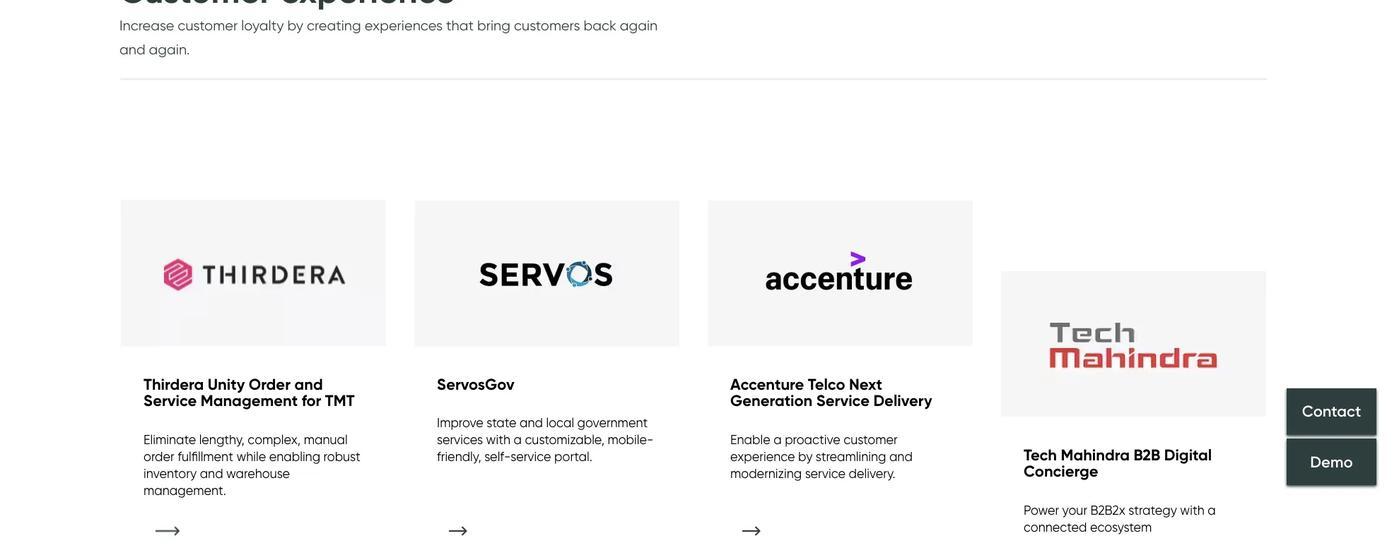 Task type: locate. For each thing, give the bounding box(es) containing it.
0 vertical spatial service
[[511, 450, 551, 466]]

servosgov logo image
[[414, 201, 680, 350]]

with right strategy
[[1181, 503, 1205, 519]]

accenture telco next generation service delivery
[[731, 375, 933, 411]]

and up the delivery.
[[890, 450, 913, 465]]

digital
[[1165, 446, 1213, 465]]

service down streamlining
[[805, 467, 846, 482]]

0 vertical spatial by
[[288, 17, 303, 34]]

service inside accenture telco next generation service delivery
[[817, 392, 870, 411]]

order
[[249, 375, 291, 395]]

with up the self- on the left bottom of page
[[486, 433, 511, 449]]

modernizing
[[731, 467, 802, 482]]

and inside enable a proactive customer experience by streamlining and modernizing service delivery.
[[890, 450, 913, 465]]

by down proactive
[[799, 450, 813, 465]]

power your b2b2x strategy with a connected ecosystem
[[1024, 503, 1216, 536]]

delivery.
[[849, 467, 896, 482]]

and
[[120, 41, 145, 58], [295, 375, 323, 395], [520, 416, 543, 432], [890, 450, 913, 465], [200, 467, 223, 482]]

and inside increase customer loyalty by creating experiences that bring customers back again and again.
[[120, 41, 145, 58]]

by
[[288, 17, 303, 34], [799, 450, 813, 465]]

a down state
[[514, 433, 522, 449]]

and left tmt
[[295, 375, 323, 395]]

0 vertical spatial with
[[486, 433, 511, 449]]

service inside the 'thirdera unity order and service management for tmt'
[[144, 392, 197, 411]]

local
[[546, 416, 574, 432]]

1 service from the left
[[144, 392, 197, 411]]

a
[[774, 433, 782, 448], [514, 433, 522, 449], [1208, 503, 1216, 519]]

0 horizontal spatial service
[[511, 450, 551, 466]]

b2b2x
[[1091, 503, 1126, 519]]

management
[[201, 392, 298, 411]]

enable a proactive customer experience by streamlining and modernizing service delivery.
[[731, 433, 913, 482]]

1 horizontal spatial service
[[817, 392, 870, 411]]

1 horizontal spatial a
[[774, 433, 782, 448]]

customer
[[178, 17, 238, 34], [844, 433, 898, 448]]

fulfillment
[[178, 450, 233, 465]]

and down increase
[[120, 41, 145, 58]]

complex,
[[248, 433, 301, 448]]

accenture logo image for telco
[[708, 201, 973, 350]]

service for unity
[[144, 392, 197, 411]]

while
[[237, 450, 266, 465]]

state
[[487, 416, 517, 432]]

and inside improve state and local government services with a customizable, mobile- friendly, self-service portal.
[[520, 416, 543, 432]]

0 vertical spatial customer
[[178, 17, 238, 34]]

1 horizontal spatial with
[[1181, 503, 1205, 519]]

service down customizable,
[[511, 450, 551, 466]]

tech
[[1024, 446, 1057, 465]]

2 horizontal spatial a
[[1208, 503, 1216, 519]]

with inside improve state and local government services with a customizable, mobile- friendly, self-service portal.
[[486, 433, 511, 449]]

1 horizontal spatial accenture logo image
[[1002, 272, 1267, 421]]

0 horizontal spatial a
[[514, 433, 522, 449]]

servosgov
[[437, 375, 515, 395]]

0 horizontal spatial by
[[288, 17, 303, 34]]

robust
[[324, 450, 361, 465]]

connected
[[1024, 520, 1087, 536]]

accenture logo image
[[708, 201, 973, 350], [1002, 272, 1267, 421]]

1 horizontal spatial by
[[799, 450, 813, 465]]

demo
[[1311, 453, 1354, 472]]

creating
[[307, 17, 361, 34]]

by right 'loyalty'
[[288, 17, 303, 34]]

with inside power your b2b2x strategy with a connected ecosystem
[[1181, 503, 1205, 519]]

customer up again.
[[178, 17, 238, 34]]

increase customer loyalty by creating experiences that bring customers back again and again.
[[120, 17, 658, 58]]

0 horizontal spatial with
[[486, 433, 511, 449]]

1 vertical spatial by
[[799, 450, 813, 465]]

self-
[[485, 450, 511, 466]]

customizable,
[[525, 433, 605, 449]]

1 vertical spatial customer
[[844, 433, 898, 448]]

customer inside enable a proactive customer experience by streamlining and modernizing service delivery.
[[844, 433, 898, 448]]

0 horizontal spatial accenture logo image
[[708, 201, 973, 350]]

warehouse
[[226, 467, 290, 482]]

enable
[[731, 433, 771, 448]]

eliminate lengthy, complex, manual order fulfillment while enabling robust inventory and warehouse management.
[[144, 433, 361, 499]]

with
[[486, 433, 511, 449], [1181, 503, 1205, 519]]

service inside enable a proactive customer experience by streamlining and modernizing service delivery.
[[805, 467, 846, 482]]

2 service from the left
[[817, 392, 870, 411]]

your
[[1063, 503, 1088, 519]]

1 horizontal spatial service
[[805, 467, 846, 482]]

and left local
[[520, 416, 543, 432]]

again.
[[149, 41, 190, 58]]

service
[[511, 450, 551, 466], [805, 467, 846, 482]]

mahindra
[[1061, 446, 1130, 465]]

increase
[[120, 17, 174, 34]]

a up 'experience' at the bottom right of the page
[[774, 433, 782, 448]]

service
[[144, 392, 197, 411], [817, 392, 870, 411]]

1 horizontal spatial customer
[[844, 433, 898, 448]]

service up proactive
[[817, 392, 870, 411]]

and down fulfillment
[[200, 467, 223, 482]]

service for telco
[[817, 392, 870, 411]]

service up eliminate
[[144, 392, 197, 411]]

accenture logo image for mahindra
[[1002, 272, 1267, 421]]

demo link
[[1287, 439, 1377, 486]]

1 vertical spatial with
[[1181, 503, 1205, 519]]

delivery
[[874, 392, 933, 411]]

management.
[[144, 484, 226, 499]]

0 horizontal spatial customer
[[178, 17, 238, 34]]

manual
[[304, 433, 348, 448]]

b2b
[[1134, 446, 1161, 465]]

lengthy,
[[199, 433, 245, 448]]

government
[[578, 416, 648, 432]]

0 horizontal spatial service
[[144, 392, 197, 411]]

customer up streamlining
[[844, 433, 898, 448]]

a right strategy
[[1208, 503, 1216, 519]]

portal.
[[555, 450, 593, 466]]

1 vertical spatial service
[[805, 467, 846, 482]]

for
[[302, 392, 321, 411]]



Task type: vqa. For each thing, say whether or not it's contained in the screenshot.
the right "Customer"
yes



Task type: describe. For each thing, give the bounding box(es) containing it.
generation
[[731, 392, 813, 411]]

by inside enable a proactive customer experience by streamlining and modernizing service delivery.
[[799, 450, 813, 465]]

back
[[584, 17, 617, 34]]

a inside improve state and local government services with a customizable, mobile- friendly, self-service portal.
[[514, 433, 522, 449]]

experiences
[[365, 17, 443, 34]]

improve
[[437, 416, 484, 432]]

next
[[849, 375, 883, 395]]

customer inside increase customer loyalty by creating experiences that bring customers back again and again.
[[178, 17, 238, 34]]

contact
[[1303, 402, 1362, 422]]

concierge
[[1024, 462, 1099, 482]]

that
[[446, 17, 474, 34]]

proactive
[[785, 433, 841, 448]]

strategy
[[1129, 503, 1178, 519]]

thirdera unity order and service management for tmt
[[144, 375, 355, 411]]

order
[[144, 450, 174, 465]]

experience
[[731, 450, 795, 465]]

again
[[620, 17, 658, 34]]

and inside eliminate lengthy, complex, manual order fulfillment while enabling robust inventory and warehouse management.
[[200, 467, 223, 482]]

by inside increase customer loyalty by creating experiences that bring customers back again and again.
[[288, 17, 303, 34]]

tmt
[[325, 392, 355, 411]]

accenture
[[731, 375, 804, 395]]

power
[[1024, 503, 1060, 519]]

improve state and local government services with a customizable, mobile- friendly, self-service portal.
[[437, 416, 654, 466]]

ecosystem
[[1091, 520, 1152, 536]]

inventory
[[144, 467, 197, 482]]

eliminate
[[144, 433, 196, 448]]

mobile-
[[608, 433, 654, 449]]

contact link
[[1287, 389, 1377, 436]]

tech mahindra b2b digital concierge
[[1024, 446, 1213, 482]]

service inside improve state and local government services with a customizable, mobile- friendly, self-service portal.
[[511, 450, 551, 466]]

a inside power your b2b2x strategy with a connected ecosystem
[[1208, 503, 1216, 519]]

unity
[[208, 375, 245, 395]]

enabling
[[269, 450, 321, 465]]

streamlining
[[816, 450, 887, 465]]

services
[[437, 433, 483, 449]]

friendly,
[[437, 450, 481, 466]]

customers
[[514, 17, 580, 34]]

a inside enable a proactive customer experience by streamlining and modernizing service delivery.
[[774, 433, 782, 448]]

loyalty
[[241, 17, 284, 34]]

and inside the 'thirdera unity order and service management for tmt'
[[295, 375, 323, 395]]

telco
[[808, 375, 846, 395]]

thirdera
[[144, 375, 204, 395]]

bring
[[477, 17, 511, 34]]



